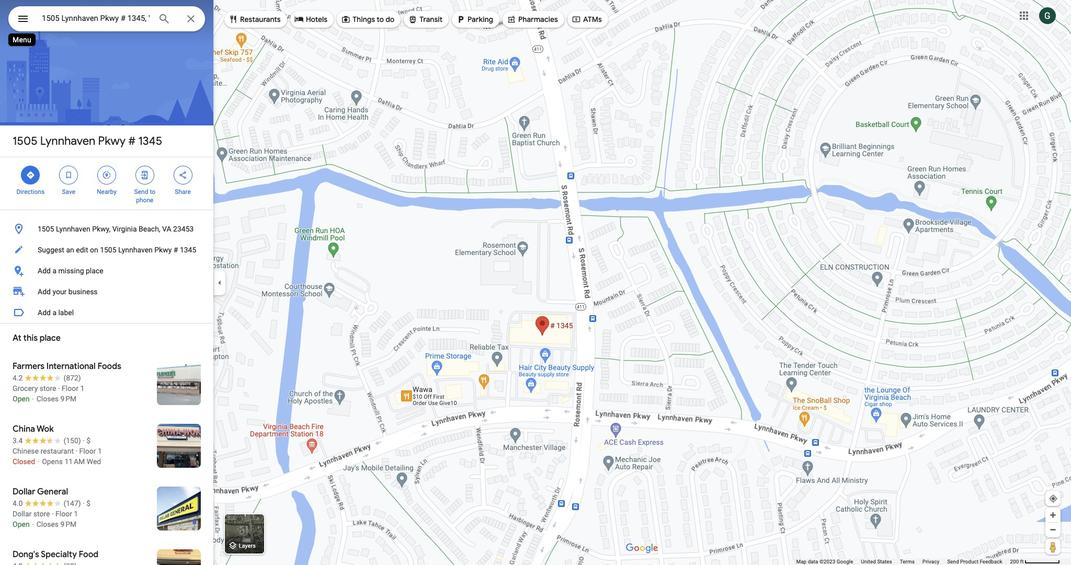 Task type: vqa. For each thing, say whether or not it's contained in the screenshot.
the leftmost 1505
yes



Task type: describe. For each thing, give the bounding box(es) containing it.
google
[[837, 559, 854, 565]]

 hotels
[[294, 14, 328, 25]]

(872)
[[64, 374, 81, 383]]

at
[[13, 333, 21, 344]]

1 for wok
[[98, 447, 102, 456]]

your
[[53, 288, 67, 296]]


[[294, 14, 304, 25]]

1505 for 1505 lynnhaven pkwy # 1345
[[13, 134, 37, 149]]

200
[[1011, 559, 1020, 565]]

an
[[66, 246, 74, 254]]

united states button
[[862, 559, 893, 566]]


[[507, 14, 517, 25]]

restaurants
[[240, 15, 281, 24]]

va
[[162, 225, 171, 233]]

send product feedback button
[[948, 559, 1003, 566]]

food
[[79, 550, 98, 561]]

label
[[58, 309, 74, 317]]

 parking
[[456, 14, 494, 25]]

23453
[[173, 225, 194, 233]]

pkwy,
[[92, 225, 111, 233]]

0 vertical spatial pkwy
[[98, 134, 126, 149]]

farmers international foods
[[13, 362, 121, 372]]

collapse side panel image
[[214, 277, 226, 289]]

privacy
[[923, 559, 940, 565]]

1505 lynnhaven pkwy # 1345
[[13, 134, 162, 149]]


[[178, 170, 188, 181]]

dollar store · floor 1 open ⋅ closes 9 pm
[[13, 510, 78, 529]]

at this place
[[13, 333, 61, 344]]

united
[[862, 559, 877, 565]]

send for send to phone
[[134, 188, 148, 196]]

dollar general
[[13, 487, 68, 498]]

send product feedback
[[948, 559, 1003, 565]]

wok
[[37, 424, 54, 435]]

3.4 stars 150 reviews image
[[13, 436, 81, 446]]

floor for general
[[56, 510, 72, 519]]

open for farmers international foods
[[13, 395, 30, 404]]

1345 inside button
[[180, 246, 196, 254]]

pharmacies
[[519, 15, 558, 24]]

· for general
[[52, 510, 54, 519]]

states
[[878, 559, 893, 565]]

9 pm for general
[[60, 521, 77, 529]]

pkwy inside button
[[155, 246, 172, 254]]


[[26, 170, 35, 181]]

foods
[[98, 362, 121, 372]]


[[408, 14, 418, 25]]

add a missing place
[[38, 267, 103, 275]]

business
[[68, 288, 98, 296]]

grocery store · floor 1 open ⋅ closes 9 pm
[[13, 385, 84, 404]]

4.0 stars 147 reviews image
[[13, 499, 81, 509]]

directions
[[16, 188, 45, 196]]

200 ft
[[1011, 559, 1024, 565]]

1 for international
[[80, 385, 84, 393]]

0 horizontal spatial 1345
[[138, 134, 162, 149]]

specialty
[[41, 550, 77, 561]]

· $ for wok
[[83, 437, 91, 445]]

11 am
[[65, 458, 85, 466]]

chinese
[[13, 447, 39, 456]]

virginia
[[112, 225, 137, 233]]

suggest
[[38, 246, 64, 254]]

missing
[[58, 267, 84, 275]]

privacy button
[[923, 559, 940, 566]]

floor for wok
[[79, 447, 96, 456]]

terms button
[[901, 559, 915, 566]]

atms
[[584, 15, 602, 24]]

product
[[961, 559, 979, 565]]

a for missing
[[53, 267, 57, 275]]

edit
[[76, 246, 88, 254]]

 atms
[[572, 14, 602, 25]]

nearby
[[97, 188, 117, 196]]

(150)
[[64, 437, 81, 445]]

 things to do
[[341, 14, 395, 25]]

# inside button
[[174, 246, 178, 254]]

· for international
[[58, 385, 60, 393]]

closes for international
[[36, 395, 59, 404]]

zoom in image
[[1050, 512, 1058, 520]]

add a label button
[[0, 303, 214, 323]]

chinese restaurant · floor 1 closed ⋅ opens 11 am wed
[[13, 447, 102, 466]]


[[456, 14, 466, 25]]

dong's specialty food link
[[0, 542, 214, 566]]

 pharmacies
[[507, 14, 558, 25]]

4.0
[[13, 500, 23, 508]]

add a label
[[38, 309, 74, 317]]

dong's specialty food
[[13, 550, 98, 561]]

add for add your business
[[38, 288, 51, 296]]

dollar for dollar store · floor 1 open ⋅ closes 9 pm
[[13, 510, 32, 519]]

 transit
[[408, 14, 443, 25]]

price: inexpensive image
[[86, 500, 91, 508]]

on
[[90, 246, 98, 254]]


[[572, 14, 581, 25]]

show street view coverage image
[[1046, 540, 1061, 555]]

dollar for dollar general
[[13, 487, 35, 498]]

closes for general
[[36, 521, 59, 529]]

grocery
[[13, 385, 38, 393]]

$ for general
[[86, 500, 91, 508]]

1505 lynnhaven pkwy, virginia beach, va 23453 button
[[0, 219, 214, 240]]

wed
[[87, 458, 101, 466]]



Task type: locate. For each thing, give the bounding box(es) containing it.
zoom out image
[[1050, 527, 1058, 534]]

1345 up 
[[138, 134, 162, 149]]

send inside send to phone
[[134, 188, 148, 196]]

⋅ down grocery
[[31, 395, 35, 404]]

· for wok
[[76, 447, 78, 456]]

9 pm down the (147)
[[60, 521, 77, 529]]

· down 4.0 stars 147 reviews image
[[52, 510, 54, 519]]

0 vertical spatial a
[[53, 267, 57, 275]]

1 vertical spatial store
[[33, 510, 50, 519]]

general
[[37, 487, 68, 498]]

1 vertical spatial place
[[40, 333, 61, 344]]

add left label
[[38, 309, 51, 317]]

2 vertical spatial ⋅
[[31, 521, 35, 529]]

pkwy up 
[[98, 134, 126, 149]]

0 vertical spatial store
[[40, 385, 56, 393]]

1 $ from the top
[[86, 437, 91, 445]]

1 vertical spatial send
[[948, 559, 960, 565]]

· $ right the (147)
[[83, 500, 91, 508]]


[[64, 170, 73, 181]]


[[229, 14, 238, 25]]

a inside button
[[53, 267, 57, 275]]

add inside button
[[38, 309, 51, 317]]

google maps element
[[0, 0, 1072, 566]]

 button
[[8, 6, 38, 33]]

terms
[[901, 559, 915, 565]]

4.2
[[13, 374, 23, 383]]

google account: greg robinson  
(robinsongreg175@gmail.com) image
[[1040, 7, 1057, 24]]

1 horizontal spatial #
[[174, 246, 178, 254]]

1 horizontal spatial 1345
[[180, 246, 196, 254]]

phone
[[136, 197, 154, 204]]

9 pm
[[60, 395, 77, 404], [60, 521, 77, 529]]

add left 'your'
[[38, 288, 51, 296]]

1 vertical spatial 1
[[98, 447, 102, 456]]

2 9 pm from the top
[[60, 521, 77, 529]]

9 pm inside grocery store · floor 1 open ⋅ closes 9 pm
[[60, 395, 77, 404]]

⋅ inside grocery store · floor 1 open ⋅ closes 9 pm
[[31, 395, 35, 404]]

1 vertical spatial floor
[[79, 447, 96, 456]]

0 vertical spatial · $
[[83, 437, 91, 445]]

# up actions for 1505 lynnhaven pkwy # 1345 region
[[128, 134, 136, 149]]

2 · $ from the top
[[83, 500, 91, 508]]

0 vertical spatial #
[[128, 134, 136, 149]]

1 9 pm from the top
[[60, 395, 77, 404]]

floor inside chinese restaurant · floor 1 closed ⋅ opens 11 am wed
[[79, 447, 96, 456]]

9 pm down (872)
[[60, 395, 77, 404]]

0 horizontal spatial place
[[40, 333, 61, 344]]

1 up wed
[[98, 447, 102, 456]]

0 vertical spatial place
[[86, 267, 103, 275]]

dollar down 4.0
[[13, 510, 32, 519]]

footer containing map data ©2023 google
[[797, 559, 1011, 566]]

0 vertical spatial 9 pm
[[60, 395, 77, 404]]

1345 down 23453
[[180, 246, 196, 254]]

2 dollar from the top
[[13, 510, 32, 519]]

0 vertical spatial ⋅
[[31, 395, 35, 404]]

add inside button
[[38, 267, 51, 275]]

a inside button
[[53, 309, 57, 317]]

1 vertical spatial $
[[86, 500, 91, 508]]

dollar inside dollar store · floor 1 open ⋅ closes 9 pm
[[13, 510, 32, 519]]

floor down (872)
[[62, 385, 78, 393]]

store down 4.2 stars 872 reviews image
[[40, 385, 56, 393]]

place right this
[[40, 333, 61, 344]]

place down "on" on the top of the page
[[86, 267, 103, 275]]

restaurant
[[41, 447, 74, 456]]

1 horizontal spatial send
[[948, 559, 960, 565]]

1 vertical spatial #
[[174, 246, 178, 254]]

floor for international
[[62, 385, 78, 393]]

0 vertical spatial dollar
[[13, 487, 35, 498]]

lynnhaven for pkwy,
[[56, 225, 90, 233]]


[[102, 170, 111, 181]]

1 vertical spatial ⋅
[[37, 458, 40, 466]]

$ for wok
[[86, 437, 91, 445]]

add a missing place button
[[0, 261, 214, 282]]

0 vertical spatial add
[[38, 267, 51, 275]]

closes down 4.0 stars 147 reviews image
[[36, 521, 59, 529]]

send inside send product feedback button
[[948, 559, 960, 565]]

1 horizontal spatial 1505
[[38, 225, 54, 233]]

9 pm for international
[[60, 395, 77, 404]]

add for add a missing place
[[38, 267, 51, 275]]

0 vertical spatial 1345
[[138, 134, 162, 149]]

1 vertical spatial 9 pm
[[60, 521, 77, 529]]

actions for 1505 lynnhaven pkwy # 1345 region
[[0, 158, 214, 210]]

open inside grocery store · floor 1 open ⋅ closes 9 pm
[[13, 395, 30, 404]]

pkwy down va
[[155, 246, 172, 254]]

map
[[797, 559, 807, 565]]

to inside send to phone
[[150, 188, 155, 196]]

⋅ for dollar
[[31, 521, 35, 529]]

1 vertical spatial 1505
[[38, 225, 54, 233]]

2 vertical spatial floor
[[56, 510, 72, 519]]

send left product
[[948, 559, 960, 565]]

1 horizontal spatial pkwy
[[155, 246, 172, 254]]

$ right the (147)
[[86, 500, 91, 508]]

$
[[86, 437, 91, 445], [86, 500, 91, 508]]

footer
[[797, 559, 1011, 566]]

· $
[[83, 437, 91, 445], [83, 500, 91, 508]]

floor inside dollar store · floor 1 open ⋅ closes 9 pm
[[56, 510, 72, 519]]

1505 Lynnhaven Pkwy # 1345, Virginia Beach, VA 23453 field
[[8, 6, 205, 31]]

closed
[[13, 458, 35, 466]]

2 vertical spatial lynnhaven
[[118, 246, 153, 254]]

· left price: inexpensive icon
[[83, 437, 85, 445]]

add your business
[[38, 288, 98, 296]]

· up '11 am'
[[76, 447, 78, 456]]

1 horizontal spatial place
[[86, 267, 103, 275]]

1 vertical spatial dollar
[[13, 510, 32, 519]]

add
[[38, 267, 51, 275], [38, 288, 51, 296], [38, 309, 51, 317]]


[[140, 170, 150, 181]]

open down 4.0
[[13, 521, 30, 529]]

·
[[58, 385, 60, 393], [83, 437, 85, 445], [76, 447, 78, 456], [83, 500, 85, 508], [52, 510, 54, 519]]

0 horizontal spatial 1
[[74, 510, 78, 519]]

send
[[134, 188, 148, 196], [948, 559, 960, 565]]

1 horizontal spatial to
[[377, 15, 384, 24]]

things
[[353, 15, 375, 24]]

open down grocery
[[13, 395, 30, 404]]

hotels
[[306, 15, 328, 24]]

data
[[808, 559, 819, 565]]

©2023
[[820, 559, 836, 565]]

place
[[86, 267, 103, 275], [40, 333, 61, 344]]

(147)
[[64, 500, 81, 508]]

show your location image
[[1049, 495, 1059, 504]]

3.4
[[13, 437, 23, 445]]

transit
[[420, 15, 443, 24]]

⋅ for china
[[37, 458, 40, 466]]

to up phone
[[150, 188, 155, 196]]

pkwy
[[98, 134, 126, 149], [155, 246, 172, 254]]


[[341, 14, 351, 25]]

2 $ from the top
[[86, 500, 91, 508]]

1505 up 
[[13, 134, 37, 149]]

store down 4.0 stars 147 reviews image
[[33, 510, 50, 519]]

closes inside dollar store · floor 1 open ⋅ closes 9 pm
[[36, 521, 59, 529]]

1 vertical spatial lynnhaven
[[56, 225, 90, 233]]

1 for general
[[74, 510, 78, 519]]

⋅ down 4.0 stars 147 reviews image
[[31, 521, 35, 529]]

0 horizontal spatial #
[[128, 134, 136, 149]]

to inside  things to do
[[377, 15, 384, 24]]

⋅ for farmers
[[31, 395, 35, 404]]

send for send product feedback
[[948, 559, 960, 565]]

2 a from the top
[[53, 309, 57, 317]]

0 horizontal spatial to
[[150, 188, 155, 196]]

store for general
[[33, 510, 50, 519]]

⋅ inside chinese restaurant · floor 1 closed ⋅ opens 11 am wed
[[37, 458, 40, 466]]

0 vertical spatial floor
[[62, 385, 78, 393]]

1505 right "on" on the top of the page
[[100, 246, 116, 254]]

a left label
[[53, 309, 57, 317]]

$ right "(150)"
[[86, 437, 91, 445]]

send to phone
[[134, 188, 155, 204]]

1 open from the top
[[13, 395, 30, 404]]

parking
[[468, 15, 494, 24]]

1 inside chinese restaurant · floor 1 closed ⋅ opens 11 am wed
[[98, 447, 102, 456]]

save
[[62, 188, 75, 196]]

1345
[[138, 134, 162, 149], [180, 246, 196, 254]]

closes down 4.2 stars 872 reviews image
[[36, 395, 59, 404]]

2 closes from the top
[[36, 521, 59, 529]]

dong's
[[13, 550, 39, 561]]

4.9 stars 30 reviews image
[[13, 562, 77, 566]]

1 vertical spatial 1345
[[180, 246, 196, 254]]

1
[[80, 385, 84, 393], [98, 447, 102, 456], [74, 510, 78, 519]]

store for international
[[40, 385, 56, 393]]

this
[[23, 333, 38, 344]]

0 vertical spatial closes
[[36, 395, 59, 404]]

⋅ inside dollar store · floor 1 open ⋅ closes 9 pm
[[31, 521, 35, 529]]

2 vertical spatial 1505
[[100, 246, 116, 254]]

⋅ left opens
[[37, 458, 40, 466]]

lynnhaven down virginia
[[118, 246, 153, 254]]

united states
[[862, 559, 893, 565]]

0 horizontal spatial 1505
[[13, 134, 37, 149]]

closes inside grocery store · floor 1 open ⋅ closes 9 pm
[[36, 395, 59, 404]]

0 vertical spatial to
[[377, 15, 384, 24]]

2 horizontal spatial 1505
[[100, 246, 116, 254]]

store inside grocery store · floor 1 open ⋅ closes 9 pm
[[40, 385, 56, 393]]

1 add from the top
[[38, 267, 51, 275]]

suggest an edit on 1505 lynnhaven pkwy # 1345
[[38, 246, 196, 254]]

None field
[[42, 12, 150, 25]]

1 vertical spatial closes
[[36, 521, 59, 529]]

china
[[13, 424, 35, 435]]

china wok
[[13, 424, 54, 435]]

2 vertical spatial add
[[38, 309, 51, 317]]

add for add a label
[[38, 309, 51, 317]]

dollar up 4.0
[[13, 487, 35, 498]]

2 vertical spatial 1
[[74, 510, 78, 519]]

· inside chinese restaurant · floor 1 closed ⋅ opens 11 am wed
[[76, 447, 78, 456]]

dollar
[[13, 487, 35, 498], [13, 510, 32, 519]]

1 inside dollar store · floor 1 open ⋅ closes 9 pm
[[74, 510, 78, 519]]

# down 23453
[[174, 246, 178, 254]]

farmers
[[13, 362, 45, 372]]

0 vertical spatial lynnhaven
[[40, 134, 95, 149]]

1 · $ from the top
[[83, 437, 91, 445]]

footer inside 'google maps' element
[[797, 559, 1011, 566]]

ft
[[1021, 559, 1024, 565]]

1 vertical spatial add
[[38, 288, 51, 296]]

map data ©2023 google
[[797, 559, 854, 565]]

1 a from the top
[[53, 267, 57, 275]]

place inside button
[[86, 267, 103, 275]]

· $ right "(150)"
[[83, 437, 91, 445]]

1 down the (147)
[[74, 510, 78, 519]]

· $ for general
[[83, 500, 91, 508]]

1 vertical spatial to
[[150, 188, 155, 196]]

add down "suggest"
[[38, 267, 51, 275]]

 search field
[[8, 6, 205, 33]]

1505 lynnhaven pkwy # 1345 main content
[[0, 0, 214, 566]]

opens
[[42, 458, 63, 466]]

1 down (872)
[[80, 385, 84, 393]]

1 vertical spatial pkwy
[[155, 246, 172, 254]]

0 horizontal spatial send
[[134, 188, 148, 196]]

store inside dollar store · floor 1 open ⋅ closes 9 pm
[[33, 510, 50, 519]]

1505 lynnhaven pkwy, virginia beach, va 23453
[[38, 225, 194, 233]]

feedback
[[980, 559, 1003, 565]]

open for dollar general
[[13, 521, 30, 529]]

#
[[128, 134, 136, 149], [174, 246, 178, 254]]

1505 up "suggest"
[[38, 225, 54, 233]]

send up phone
[[134, 188, 148, 196]]

2 horizontal spatial 1
[[98, 447, 102, 456]]

1 vertical spatial open
[[13, 521, 30, 529]]

2 open from the top
[[13, 521, 30, 529]]

add your business link
[[0, 282, 214, 303]]

1 dollar from the top
[[13, 487, 35, 498]]

a
[[53, 267, 57, 275], [53, 309, 57, 317]]

 restaurants
[[229, 14, 281, 25]]

international
[[46, 362, 96, 372]]

0 vertical spatial 1505
[[13, 134, 37, 149]]

200 ft button
[[1011, 559, 1061, 565]]

2 add from the top
[[38, 288, 51, 296]]

a left missing
[[53, 267, 57, 275]]

1 vertical spatial · $
[[83, 500, 91, 508]]

lynnhaven up 
[[40, 134, 95, 149]]

0 vertical spatial send
[[134, 188, 148, 196]]

0 vertical spatial open
[[13, 395, 30, 404]]

closes
[[36, 395, 59, 404], [36, 521, 59, 529]]

open inside dollar store · floor 1 open ⋅ closes 9 pm
[[13, 521, 30, 529]]

lynnhaven up 'an'
[[56, 225, 90, 233]]

floor inside grocery store · floor 1 open ⋅ closes 9 pm
[[62, 385, 78, 393]]


[[17, 12, 29, 26]]

· inside grocery store · floor 1 open ⋅ closes 9 pm
[[58, 385, 60, 393]]

floor
[[62, 385, 78, 393], [79, 447, 96, 456], [56, 510, 72, 519]]

· down 4.2 stars 872 reviews image
[[58, 385, 60, 393]]

beach,
[[139, 225, 160, 233]]

3 add from the top
[[38, 309, 51, 317]]

floor down price: inexpensive icon
[[79, 447, 96, 456]]

· inside dollar store · floor 1 open ⋅ closes 9 pm
[[52, 510, 54, 519]]

1 vertical spatial a
[[53, 309, 57, 317]]

1 closes from the top
[[36, 395, 59, 404]]

lynnhaven for pkwy
[[40, 134, 95, 149]]

price: inexpensive image
[[86, 437, 91, 445]]

4.2 stars 872 reviews image
[[13, 373, 81, 384]]

floor down the (147)
[[56, 510, 72, 519]]

1 inside grocery store · floor 1 open ⋅ closes 9 pm
[[80, 385, 84, 393]]

1505 for 1505 lynnhaven pkwy, virginia beach, va 23453
[[38, 225, 54, 233]]

0 vertical spatial 1
[[80, 385, 84, 393]]

1 horizontal spatial 1
[[80, 385, 84, 393]]

to left "do"
[[377, 15, 384, 24]]

a for label
[[53, 309, 57, 317]]

· left price: inexpensive image
[[83, 500, 85, 508]]

9 pm inside dollar store · floor 1 open ⋅ closes 9 pm
[[60, 521, 77, 529]]

open
[[13, 395, 30, 404], [13, 521, 30, 529]]

none field inside 1505 lynnhaven pkwy # 1345, virginia beach, va 23453 field
[[42, 12, 150, 25]]

0 horizontal spatial pkwy
[[98, 134, 126, 149]]

suggest an edit on 1505 lynnhaven pkwy # 1345 button
[[0, 240, 214, 261]]

0 vertical spatial $
[[86, 437, 91, 445]]



